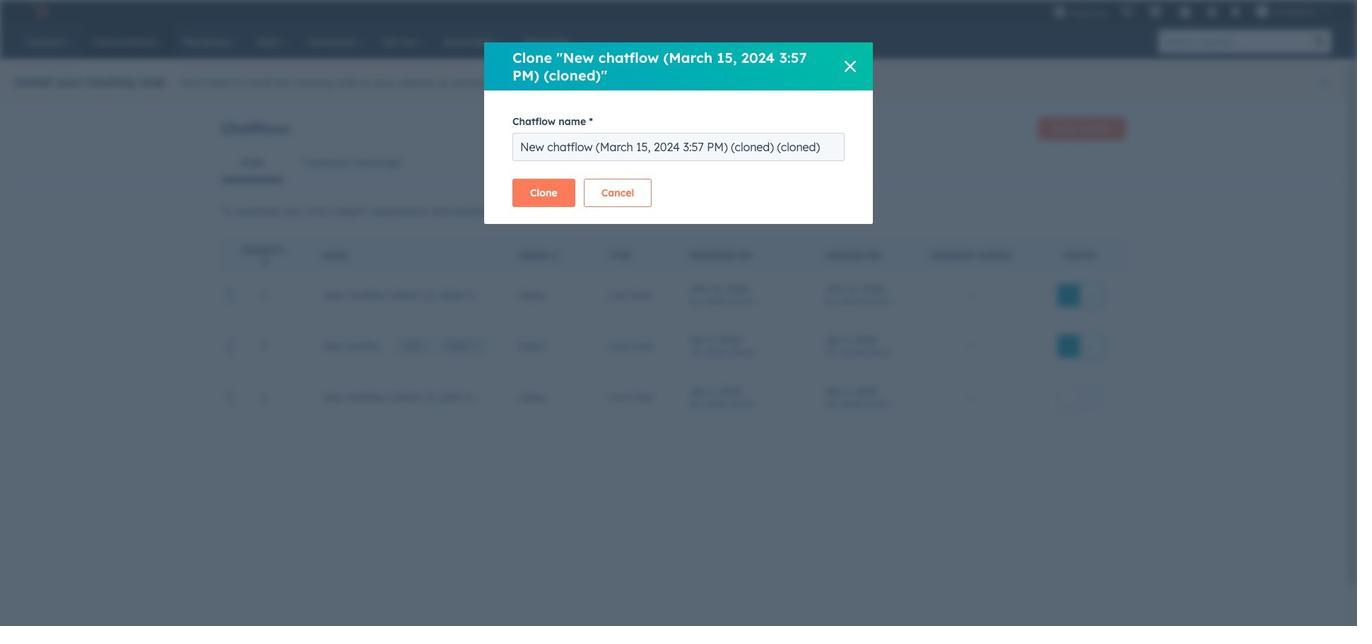 Task type: locate. For each thing, give the bounding box(es) containing it.
dialog
[[484, 42, 873, 224]]

navigation
[[221, 146, 1126, 180]]

close image
[[845, 61, 856, 72]]

alert
[[0, 61, 1347, 103]]

link opens in a new window image
[[631, 204, 641, 221], [631, 207, 641, 218]]

banner
[[221, 113, 1126, 146]]

None text field
[[513, 133, 845, 161]]

menu
[[1046, 0, 1340, 23]]



Task type: describe. For each thing, give the bounding box(es) containing it.
jacob simon image
[[1256, 5, 1269, 18]]

close image
[[1321, 78, 1329, 87]]

marketplaces image
[[1149, 6, 1162, 19]]

2 link opens in a new window image from the top
[[631, 207, 641, 218]]

1 link opens in a new window image from the top
[[631, 204, 641, 221]]

Search HubSpot search field
[[1159, 30, 1308, 54]]



Task type: vqa. For each thing, say whether or not it's contained in the screenshot.
leftmost Close icon
yes



